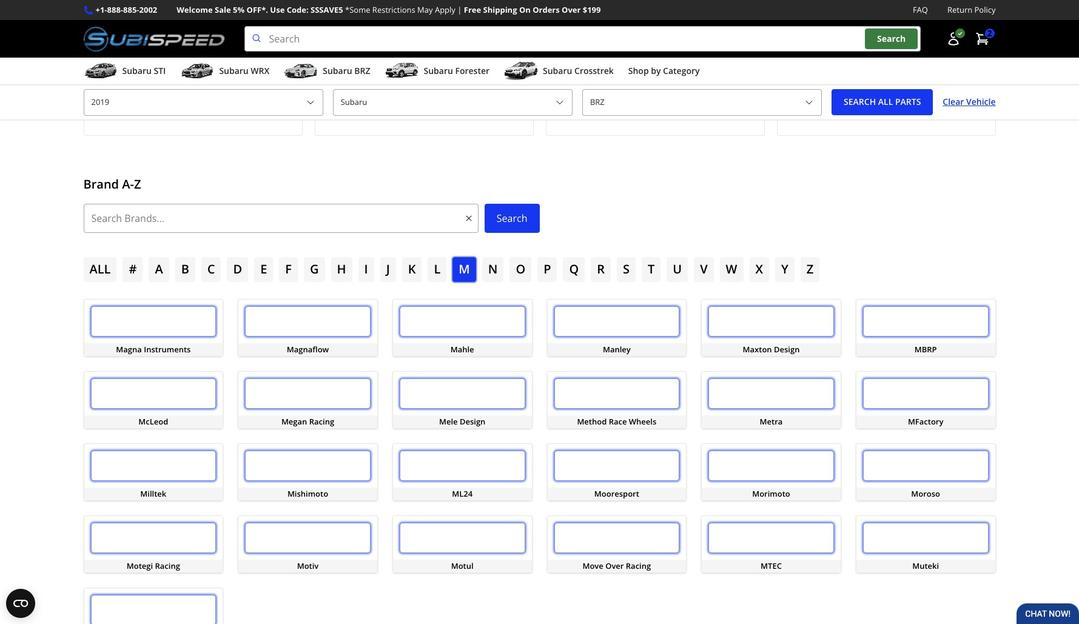 Task type: describe. For each thing, give the bounding box(es) containing it.
v
[[700, 261, 708, 277]]

#
[[129, 261, 137, 277]]

a subaru wrx thumbnail image image
[[180, 62, 214, 80]]

z button
[[801, 257, 820, 282]]

return policy link
[[948, 4, 996, 16]]

0 horizontal spatial search
[[497, 212, 528, 225]]

w button
[[720, 257, 744, 282]]

clear vehicle button
[[943, 90, 996, 115]]

orders
[[533, 4, 560, 15]]

select year image
[[306, 98, 315, 107]]

faq link
[[913, 4, 929, 16]]

brand a-z link
[[116, 3, 162, 14]]

awe tuning link
[[546, 34, 765, 79]]

cobb link
[[83, 91, 303, 136]]

k
[[408, 261, 416, 277]]

metra
[[760, 416, 783, 427]]

use
[[270, 4, 285, 15]]

w
[[726, 261, 738, 277]]

parts
[[896, 96, 922, 108]]

sale
[[215, 4, 231, 15]]

|
[[458, 4, 462, 15]]

subaru for subaru brz
[[323, 65, 352, 77]]

subaru for subaru sti
[[122, 65, 152, 77]]

Select Year button
[[83, 89, 323, 116]]

o
[[516, 261, 526, 277]]

mfactory link
[[856, 371, 996, 429]]

subaru sti
[[122, 65, 166, 77]]

subaru wrx button
[[180, 60, 270, 84]]

subaru sti button
[[83, 60, 166, 84]]

888-
[[107, 4, 123, 15]]

q
[[570, 261, 579, 277]]

instruments
[[144, 344, 191, 355]]

*some
[[345, 4, 371, 15]]

method
[[577, 416, 607, 427]]

0 vertical spatial brand
[[116, 3, 139, 14]]

5%
[[233, 4, 245, 15]]

n
[[488, 261, 498, 277]]

f button
[[279, 257, 298, 282]]

v button
[[694, 257, 714, 282]]

n button
[[482, 257, 504, 282]]

i
[[364, 261, 368, 277]]

act
[[648, 107, 663, 118]]

mooresport
[[595, 488, 640, 499]]

a subaru sti thumbnail image image
[[83, 62, 117, 80]]

Select Model button
[[583, 89, 822, 116]]

m button
[[453, 257, 476, 282]]

maxton design
[[743, 344, 800, 355]]

t
[[648, 261, 655, 277]]

act link
[[546, 91, 765, 136]]

crosstrek
[[575, 65, 614, 77]]

0 vertical spatial search
[[878, 33, 906, 45]]

may
[[418, 4, 433, 15]]

racing for motegi racing
[[155, 561, 180, 572]]

subaru for subaru forester
[[424, 65, 453, 77]]

u button
[[667, 257, 688, 282]]

magna
[[116, 344, 142, 355]]

subispeed logo image
[[83, 26, 225, 52]]

moroso link
[[856, 444, 996, 501]]

apply
[[435, 4, 456, 15]]

motul
[[451, 561, 474, 572]]

all inside all button
[[90, 261, 111, 277]]

a button
[[149, 257, 169, 282]]

clear input image
[[464, 214, 474, 223]]

clear
[[943, 96, 965, 108]]

shop
[[629, 65, 649, 77]]

sti
[[154, 65, 166, 77]]

mahle
[[451, 344, 474, 355]]

$199
[[583, 4, 601, 15]]

e
[[260, 261, 267, 277]]

0 horizontal spatial z
[[134, 176, 141, 192]]

subaru wrx
[[219, 65, 270, 77]]

motegi racing
[[127, 561, 180, 572]]

maxton
[[743, 344, 772, 355]]

vehicle
[[967, 96, 996, 108]]

c button
[[201, 257, 221, 282]]

tuning
[[652, 50, 678, 61]]

code:
[[287, 4, 309, 15]]

h
[[337, 261, 346, 277]]

r button
[[591, 257, 611, 282]]

megan racing link
[[238, 371, 378, 429]]

metra link
[[702, 371, 842, 429]]

t button
[[642, 257, 661, 282]]

s
[[623, 261, 630, 277]]

c
[[207, 261, 215, 277]]

1 horizontal spatial over
[[606, 561, 624, 572]]

morimoto link
[[702, 444, 842, 501]]

subaru crosstrek
[[543, 65, 614, 77]]

bilstein
[[873, 50, 901, 61]]

forester
[[455, 65, 490, 77]]

/
[[103, 2, 106, 16]]

+1-888-885-2002 link
[[96, 4, 157, 16]]

ml24 link
[[393, 444, 533, 501]]

wheels
[[629, 416, 657, 427]]

design for mele design
[[460, 416, 486, 427]]

search input field
[[244, 26, 921, 52]]

f
[[285, 261, 292, 277]]

return
[[948, 4, 973, 15]]

885-
[[123, 4, 139, 15]]

all inside search all parts button
[[879, 96, 894, 108]]

Select Make button
[[333, 89, 573, 116]]

factionfab link
[[315, 34, 534, 79]]

bc racing
[[868, 107, 905, 118]]

racing for bc racing
[[880, 107, 905, 118]]

search button for # button
[[485, 204, 540, 233]]



Task type: locate. For each thing, give the bounding box(es) containing it.
subaru for subaru crosstrek
[[543, 65, 573, 77]]

welcome sale 5% off*. use code: sssave5
[[177, 4, 343, 15]]

mahle link
[[393, 299, 533, 357]]

g
[[310, 261, 319, 277]]

0 horizontal spatial a-
[[122, 176, 134, 192]]

manley link
[[547, 299, 687, 357]]

off*.
[[247, 4, 268, 15]]

j
[[386, 261, 390, 277]]

d button
[[227, 257, 248, 282]]

design for maxton design
[[774, 344, 800, 355]]

search button up bilstein
[[866, 29, 918, 49]]

select model image
[[805, 98, 815, 107]]

1 vertical spatial z
[[134, 176, 141, 192]]

0 vertical spatial design
[[774, 344, 800, 355]]

+1-
[[96, 4, 107, 15]]

z
[[148, 3, 153, 14], [134, 176, 141, 192], [807, 261, 814, 277]]

p button
[[538, 257, 557, 282]]

racing for megan racing
[[309, 416, 334, 427]]

sssave5
[[311, 4, 343, 15]]

wrx
[[251, 65, 270, 77]]

bilstein link
[[777, 34, 996, 79]]

faq
[[913, 4, 929, 15]]

morimoto
[[753, 488, 791, 499]]

1 vertical spatial a-
[[122, 176, 134, 192]]

magnaflow
[[287, 344, 329, 355]]

mcleod
[[139, 416, 168, 427]]

over left $199
[[562, 4, 581, 15]]

i button
[[358, 257, 374, 282]]

0 vertical spatial over
[[562, 4, 581, 15]]

1 vertical spatial search
[[497, 212, 528, 225]]

Search Brands... field
[[83, 204, 479, 233]]

restrictions
[[373, 4, 416, 15]]

2 vertical spatial z
[[807, 261, 814, 277]]

z inside button
[[807, 261, 814, 277]]

grimmspeed link
[[83, 34, 303, 79]]

move over racing
[[583, 561, 651, 572]]

a subaru crosstrek thumbnail image image
[[504, 62, 538, 80]]

1 vertical spatial search button
[[485, 204, 540, 233]]

return policy
[[948, 4, 996, 15]]

1 vertical spatial over
[[606, 561, 624, 572]]

design right maxton
[[774, 344, 800, 355]]

1 vertical spatial brand
[[83, 176, 119, 192]]

subaru left sti in the left of the page
[[122, 65, 152, 77]]

1 horizontal spatial a-
[[141, 3, 148, 14]]

2 horizontal spatial z
[[807, 261, 814, 277]]

0 vertical spatial a-
[[141, 3, 148, 14]]

racing inside "link"
[[309, 416, 334, 427]]

mbrp
[[915, 344, 937, 355]]

j button
[[380, 257, 396, 282]]

over right move
[[606, 561, 624, 572]]

awe
[[633, 50, 650, 61]]

q button
[[564, 257, 585, 282]]

1 vertical spatial design
[[460, 416, 486, 427]]

search all parts
[[844, 96, 922, 108]]

a subaru brz thumbnail image image
[[284, 62, 318, 80]]

1 horizontal spatial all
[[879, 96, 894, 108]]

2
[[988, 28, 993, 39]]

1 horizontal spatial search
[[878, 33, 906, 45]]

select make image
[[555, 98, 565, 107]]

brand a-z
[[116, 3, 153, 14], [83, 176, 141, 192]]

0 horizontal spatial over
[[562, 4, 581, 15]]

motiv link
[[238, 516, 378, 574]]

brz
[[355, 65, 371, 77]]

0 horizontal spatial all
[[90, 261, 111, 277]]

cobb
[[182, 107, 204, 118]]

ml24
[[452, 488, 473, 499]]

mtec
[[761, 561, 782, 572]]

1 subaru from the left
[[122, 65, 152, 77]]

button image
[[947, 32, 961, 46]]

search button right clear input icon
[[485, 204, 540, 233]]

manley
[[603, 344, 631, 355]]

magna instruments
[[116, 344, 191, 355]]

open widget image
[[6, 589, 35, 618]]

0 vertical spatial all
[[879, 96, 894, 108]]

shop by category
[[629, 65, 700, 77]]

design right mele
[[460, 416, 486, 427]]

megan racing
[[282, 416, 334, 427]]

0 vertical spatial search button
[[866, 29, 918, 49]]

p
[[544, 261, 551, 277]]

factionfab
[[403, 50, 445, 61]]

0 vertical spatial z
[[148, 3, 153, 14]]

subaru inside dropdown button
[[122, 65, 152, 77]]

l button
[[428, 257, 447, 282]]

free
[[464, 4, 481, 15]]

home image
[[83, 4, 93, 14]]

mfactory
[[909, 416, 944, 427]]

2 subaru from the left
[[219, 65, 249, 77]]

b button
[[175, 257, 195, 282]]

milltek link
[[83, 444, 223, 501]]

motegi
[[127, 561, 153, 572]]

search button for 2 button
[[866, 29, 918, 49]]

iag
[[418, 107, 431, 118]]

a subaru forester thumbnail image image
[[385, 62, 419, 80]]

r
[[597, 261, 605, 277]]

0 vertical spatial brand a-z
[[116, 3, 153, 14]]

1 horizontal spatial z
[[148, 3, 153, 14]]

subaru crosstrek button
[[504, 60, 614, 84]]

subaru left wrx
[[219, 65, 249, 77]]

k button
[[402, 257, 422, 282]]

mele
[[439, 416, 458, 427]]

4 subaru from the left
[[424, 65, 453, 77]]

x button
[[750, 257, 770, 282]]

0 horizontal spatial search button
[[485, 204, 540, 233]]

0 horizontal spatial design
[[460, 416, 486, 427]]

search right clear input icon
[[497, 212, 528, 225]]

policy
[[975, 4, 996, 15]]

racing
[[880, 107, 905, 118], [309, 416, 334, 427], [155, 561, 180, 572], [626, 561, 651, 572]]

subaru inside "dropdown button"
[[219, 65, 249, 77]]

motiv
[[297, 561, 319, 572]]

move over racing link
[[547, 516, 687, 574]]

1 horizontal spatial search button
[[866, 29, 918, 49]]

subaru up select make image
[[543, 65, 573, 77]]

1 vertical spatial brand a-z
[[83, 176, 141, 192]]

b
[[181, 261, 189, 277]]

1 horizontal spatial design
[[774, 344, 800, 355]]

search up bilstein
[[878, 33, 906, 45]]

subaru left brz
[[323, 65, 352, 77]]

g button
[[304, 257, 325, 282]]

moroso
[[912, 488, 941, 499]]

bc racing link
[[777, 91, 996, 136]]

method race wheels
[[577, 416, 657, 427]]

search
[[878, 33, 906, 45], [497, 212, 528, 225]]

on
[[519, 4, 531, 15]]

all right bc
[[879, 96, 894, 108]]

5 subaru from the left
[[543, 65, 573, 77]]

welcome
[[177, 4, 213, 15]]

all left #
[[90, 261, 111, 277]]

by
[[651, 65, 661, 77]]

s button
[[617, 257, 636, 282]]

e button
[[254, 257, 273, 282]]

subaru for subaru wrx
[[219, 65, 249, 77]]

3 subaru from the left
[[323, 65, 352, 77]]

1 vertical spatial all
[[90, 261, 111, 277]]

muteki
[[913, 561, 940, 572]]

magnaflow link
[[238, 299, 378, 357]]

subaru down factionfab
[[424, 65, 453, 77]]



Task type: vqa. For each thing, say whether or not it's contained in the screenshot.
ML24 LINK
yes



